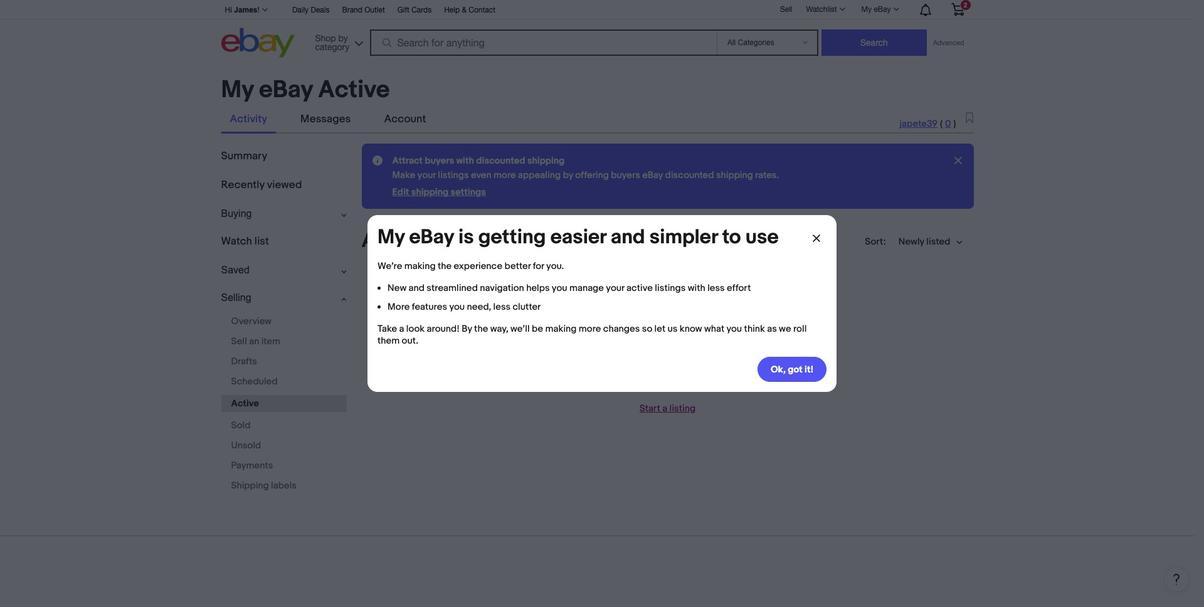 Task type: locate. For each thing, give the bounding box(es) containing it.
sell
[[780, 5, 792, 14], [231, 336, 247, 347]]

1 horizontal spatial active
[[687, 376, 725, 392]]

0 horizontal spatial active
[[627, 282, 653, 294]]

activity
[[230, 113, 267, 125]]

gift cards link
[[397, 4, 432, 18]]

way,
[[490, 323, 508, 335]]

0 vertical spatial discounted
[[476, 155, 525, 167]]

the right by
[[474, 323, 488, 335]]

0 vertical spatial active
[[627, 282, 653, 294]]

activity link
[[221, 107, 276, 132]]

ebay right watchlist link
[[874, 5, 891, 14]]

region containing attract buyers with discounted shipping
[[362, 144, 974, 209]]

ok,
[[771, 363, 786, 375]]

ebay for my ebay is getting easier and simpler to use
[[409, 225, 454, 250]]

take
[[378, 323, 397, 335]]

we're making the experience better for you.
[[378, 260, 564, 272]]

1 horizontal spatial listings
[[655, 282, 686, 294]]

1 vertical spatial listings
[[655, 282, 686, 294]]

streamlined
[[427, 282, 478, 294]]

1 horizontal spatial and
[[611, 225, 645, 250]]

1 vertical spatial buyers
[[611, 169, 640, 181]]

items.
[[728, 376, 765, 392]]

1 vertical spatial active
[[687, 376, 725, 392]]

you down streamlined
[[449, 301, 465, 313]]

brand outlet link
[[342, 4, 385, 18]]

my right watchlist link
[[861, 5, 872, 14]]

your up edit shipping settings link
[[417, 169, 436, 181]]

be
[[532, 323, 543, 335]]

1 vertical spatial more
[[579, 323, 601, 335]]

buyers up edit shipping settings link
[[425, 155, 454, 167]]

1 vertical spatial with
[[688, 282, 705, 294]]

1 horizontal spatial making
[[545, 323, 577, 335]]

have
[[630, 376, 659, 392]]

1 vertical spatial sell
[[231, 336, 247, 347]]

0 vertical spatial with
[[456, 155, 474, 167]]

discounted up simpler
[[665, 169, 714, 181]]

japete39 link
[[900, 118, 938, 130]]

so
[[642, 323, 652, 335]]

0 vertical spatial a
[[399, 323, 404, 335]]

scheduled
[[231, 376, 278, 388]]

japete39
[[900, 118, 938, 130]]

shipping left "rates."
[[716, 169, 753, 181]]

daily deals
[[292, 6, 330, 14]]

ebay up activity
[[259, 75, 313, 105]]

ebay for my ebay
[[874, 5, 891, 14]]

less
[[707, 282, 725, 294], [493, 301, 511, 313]]

active up sold
[[231, 398, 259, 410]]

discounted up even
[[476, 155, 525, 167]]

0 horizontal spatial listings
[[438, 169, 469, 181]]

a
[[399, 323, 404, 335], [662, 403, 667, 415]]

account navigation
[[221, 0, 974, 19]]

sold
[[231, 420, 250, 432]]

ebay inside the attract buyers with discounted shipping make your listings even more appealing by offering buyers ebay discounted shipping rates. edit shipping settings
[[642, 169, 663, 181]]

you right what
[[726, 323, 742, 335]]

0 vertical spatial you
[[552, 282, 567, 294]]

0 vertical spatial more
[[494, 169, 516, 181]]

1 horizontal spatial your
[[606, 282, 624, 294]]

the up streamlined
[[438, 260, 452, 272]]

my up we're
[[378, 225, 405, 250]]

0 vertical spatial active
[[318, 75, 390, 105]]

active up so
[[627, 282, 653, 294]]

2 vertical spatial my
[[378, 225, 405, 250]]

better
[[504, 260, 531, 272]]

1 vertical spatial a
[[662, 403, 667, 415]]

you right helps
[[552, 282, 567, 294]]

banner
[[221, 0, 974, 61]]

1 vertical spatial you
[[449, 301, 465, 313]]

sell left an
[[231, 336, 247, 347]]

listings inside the attract buyers with discounted shipping make your listings even more appealing by offering buyers ebay discounted shipping rates. edit shipping settings
[[438, 169, 469, 181]]

the inside take a look around! by the way, we'll be making more changes so let us know what you think as we roll them out.
[[474, 323, 488, 335]]

discounted
[[476, 155, 525, 167], [665, 169, 714, 181]]

0 horizontal spatial a
[[399, 323, 404, 335]]

recently viewed link
[[221, 179, 302, 191]]

listings inside the my ebay is getting easier and simpler to use dialog
[[655, 282, 686, 294]]

around!
[[427, 323, 460, 335]]

with
[[456, 155, 474, 167], [688, 282, 705, 294]]

watchlist
[[806, 5, 837, 14]]

brand outlet
[[342, 6, 385, 14]]

2 horizontal spatial my
[[861, 5, 872, 14]]

sell link
[[774, 5, 798, 14]]

shipping up the appealing
[[527, 155, 565, 167]]

1 vertical spatial making
[[545, 323, 577, 335]]

use
[[745, 225, 779, 250]]

1 horizontal spatial with
[[688, 282, 705, 294]]

0 vertical spatial buyers
[[425, 155, 454, 167]]

them
[[378, 335, 400, 347]]

payments link
[[221, 459, 346, 472]]

1 horizontal spatial less
[[707, 282, 725, 294]]

more inside the attract buyers with discounted shipping make your listings even more appealing by offering buyers ebay discounted shipping rates. edit shipping settings
[[494, 169, 516, 181]]

and right new in the top left of the page
[[409, 282, 425, 294]]

rates.
[[755, 169, 779, 181]]

listings up edit shipping settings link
[[438, 169, 469, 181]]

ok, got it!
[[771, 363, 813, 375]]

listings
[[438, 169, 469, 181], [655, 282, 686, 294]]

1 horizontal spatial more
[[579, 323, 601, 335]]

with up even
[[456, 155, 474, 167]]

viewed
[[267, 179, 302, 191]]

your shopping cart contains 2 items image
[[950, 3, 965, 16]]

the
[[438, 260, 452, 272], [474, 323, 488, 335]]

0 vertical spatial your
[[417, 169, 436, 181]]

getting
[[478, 225, 546, 250]]

less down 'navigation'
[[493, 301, 511, 313]]

by
[[563, 169, 573, 181]]

0 vertical spatial shipping
[[527, 155, 565, 167]]

0 horizontal spatial and
[[409, 282, 425, 294]]

ebay inside account 'navigation'
[[874, 5, 891, 14]]

advanced
[[933, 39, 964, 46]]

1 vertical spatial shipping
[[716, 169, 753, 181]]

2 vertical spatial shipping
[[411, 186, 449, 198]]

changes
[[603, 323, 640, 335]]

unsold link
[[221, 439, 346, 452]]

manage
[[569, 282, 604, 294]]

making
[[404, 260, 436, 272], [545, 323, 577, 335]]

daily
[[292, 6, 309, 14]]

active
[[627, 282, 653, 294], [687, 376, 725, 392]]

1 vertical spatial my
[[221, 75, 254, 105]]

new and streamlined navigation helps you manage your active listings with less effort
[[388, 282, 751, 294]]

shipping
[[231, 480, 269, 492]]

you
[[552, 282, 567, 294], [449, 301, 465, 313], [726, 323, 742, 335]]

messages link
[[292, 107, 360, 132]]

and right easier
[[611, 225, 645, 250]]

0 horizontal spatial discounted
[[476, 155, 525, 167]]

any
[[662, 376, 684, 392]]

0 vertical spatial listings
[[438, 169, 469, 181]]

make active your my ebay homepage image
[[965, 112, 973, 124]]

a left look
[[399, 323, 404, 335]]

it!
[[805, 363, 813, 375]]

help & contact link
[[444, 4, 495, 18]]

2 vertical spatial you
[[726, 323, 742, 335]]

my inside account 'navigation'
[[861, 5, 872, 14]]

with up know
[[688, 282, 705, 294]]

my up activity
[[221, 75, 254, 105]]

my inside dialog
[[378, 225, 405, 250]]

more left 'changes'
[[579, 323, 601, 335]]

1 horizontal spatial the
[[474, 323, 488, 335]]

shipping
[[527, 155, 565, 167], [716, 169, 753, 181], [411, 186, 449, 198]]

my
[[861, 5, 872, 14], [221, 75, 254, 105], [378, 225, 405, 250]]

ebay right offering
[[642, 169, 663, 181]]

1 horizontal spatial shipping
[[527, 155, 565, 167]]

more right even
[[494, 169, 516, 181]]

sell for sell
[[780, 5, 792, 14]]

your
[[417, 169, 436, 181], [606, 282, 624, 294]]

0 horizontal spatial less
[[493, 301, 511, 313]]

recently viewed
[[221, 179, 302, 191]]

active up we're
[[362, 229, 421, 253]]

making right we're
[[404, 260, 436, 272]]

shipping right edit
[[411, 186, 449, 198]]

0 horizontal spatial sell
[[231, 336, 247, 347]]

1 vertical spatial less
[[493, 301, 511, 313]]

0 vertical spatial my
[[861, 5, 872, 14]]

0 vertical spatial sell
[[780, 5, 792, 14]]

look
[[406, 323, 425, 335]]

none submit inside banner
[[821, 29, 927, 56]]

active link
[[221, 395, 346, 412]]

0 vertical spatial making
[[404, 260, 436, 272]]

listings up us
[[655, 282, 686, 294]]

out.
[[402, 335, 418, 347]]

2 horizontal spatial you
[[726, 323, 742, 335]]

1 horizontal spatial you
[[552, 282, 567, 294]]

1 vertical spatial discounted
[[665, 169, 714, 181]]

less left effort
[[707, 282, 725, 294]]

active right any
[[687, 376, 725, 392]]

0
[[945, 118, 951, 130]]

region
[[362, 144, 974, 209]]

0 horizontal spatial with
[[456, 155, 474, 167]]

1 vertical spatial your
[[606, 282, 624, 294]]

active up messages
[[318, 75, 390, 105]]

0 horizontal spatial shipping
[[411, 186, 449, 198]]

unsold
[[231, 440, 261, 452]]

a right the start
[[662, 403, 667, 415]]

&
[[462, 6, 467, 14]]

1 horizontal spatial buyers
[[611, 169, 640, 181]]

sell inside account 'navigation'
[[780, 5, 792, 14]]

0 vertical spatial and
[[611, 225, 645, 250]]

watchlist link
[[799, 2, 851, 17]]

2 horizontal spatial shipping
[[716, 169, 753, 181]]

1 horizontal spatial a
[[662, 403, 667, 415]]

1 horizontal spatial my
[[378, 225, 405, 250]]

an
[[249, 336, 259, 347]]

0 horizontal spatial my
[[221, 75, 254, 105]]

a inside take a look around! by the way, we'll be making more changes so let us know what you think as we roll them out.
[[399, 323, 404, 335]]

listing
[[669, 403, 696, 415]]

roll
[[793, 323, 807, 335]]

sell left watchlist
[[780, 5, 792, 14]]

0 horizontal spatial the
[[438, 260, 452, 272]]

with inside the my ebay is getting easier and simpler to use dialog
[[688, 282, 705, 294]]

your right manage
[[606, 282, 624, 294]]

None submit
[[821, 29, 927, 56]]

0 horizontal spatial your
[[417, 169, 436, 181]]

brand
[[342, 6, 362, 14]]

1 horizontal spatial sell
[[780, 5, 792, 14]]

making right the be
[[545, 323, 577, 335]]

0 horizontal spatial more
[[494, 169, 516, 181]]

experience
[[454, 260, 502, 272]]

buyers right offering
[[611, 169, 640, 181]]

0 horizontal spatial making
[[404, 260, 436, 272]]

0 link
[[945, 118, 951, 130]]

ebay inside dialog
[[409, 225, 454, 250]]

ebay left is
[[409, 225, 454, 250]]

help, opens dialogs image
[[1170, 573, 1183, 585]]

simpler
[[650, 225, 718, 250]]

watch list
[[221, 235, 269, 248]]

1 vertical spatial the
[[474, 323, 488, 335]]



Task type: vqa. For each thing, say whether or not it's contained in the screenshot.
the bottom Up
no



Task type: describe. For each thing, give the bounding box(es) containing it.
sell an item
[[231, 336, 280, 347]]

you inside take a look around! by the way, we'll be making more changes so let us know what you think as we roll them out.
[[726, 323, 742, 335]]

offering
[[575, 169, 609, 181]]

outlet
[[364, 6, 385, 14]]

features
[[412, 301, 447, 313]]

drafts
[[231, 356, 257, 368]]

my ebay is getting easier and simpler to use
[[378, 225, 779, 250]]

you don't have any active items.
[[570, 376, 765, 392]]

you
[[570, 376, 594, 392]]

active inside the my ebay is getting easier and simpler to use dialog
[[627, 282, 653, 294]]

labels
[[271, 480, 297, 492]]

my for my ebay
[[861, 5, 872, 14]]

attract buyers with discounted shipping make your listings even more appealing by offering buyers ebay discounted shipping rates. edit shipping settings
[[392, 155, 779, 198]]

watch list link
[[221, 235, 269, 248]]

is
[[458, 225, 474, 250]]

a for start
[[662, 403, 667, 415]]

1 vertical spatial active
[[362, 229, 421, 253]]

drafts link
[[221, 355, 346, 368]]

contact
[[469, 6, 495, 14]]

we'll
[[510, 323, 530, 335]]

scheduled link
[[221, 375, 346, 388]]

for
[[533, 260, 544, 272]]

ok, got it! button
[[757, 357, 827, 382]]

ebay for my ebay active
[[259, 75, 313, 105]]

shipping labels link
[[221, 479, 346, 492]]

messages
[[300, 113, 351, 125]]

sort:
[[865, 236, 886, 247]]

1 horizontal spatial discounted
[[665, 169, 714, 181]]

appealing
[[518, 169, 561, 181]]

0 vertical spatial the
[[438, 260, 452, 272]]

account link
[[375, 107, 435, 132]]

settings
[[451, 186, 486, 198]]

item
[[261, 336, 280, 347]]

start
[[640, 403, 660, 415]]

2 vertical spatial active
[[231, 398, 259, 410]]

more features you need, less clutter
[[388, 301, 541, 313]]

more inside take a look around! by the way, we'll be making more changes so let us know what you think as we roll them out.
[[579, 323, 601, 335]]

0 horizontal spatial buyers
[[425, 155, 454, 167]]

my for my ebay active
[[221, 75, 254, 105]]

even
[[471, 169, 491, 181]]

attract
[[392, 155, 423, 167]]

deals
[[311, 6, 330, 14]]

banner containing sell
[[221, 0, 974, 61]]

account
[[384, 113, 426, 125]]

your inside the attract buyers with discounted shipping make your listings even more appealing by offering buyers ebay discounted shipping rates. edit shipping settings
[[417, 169, 436, 181]]

my ebay active
[[221, 75, 390, 105]]

effort
[[727, 282, 751, 294]]

by
[[462, 323, 472, 335]]

we're
[[378, 260, 402, 272]]

take a look around! by the way, we'll be making more changes so let us know what you think as we roll them out.
[[378, 323, 807, 347]]

0 vertical spatial less
[[707, 282, 725, 294]]

overview
[[231, 316, 272, 327]]

your inside the my ebay is getting easier and simpler to use dialog
[[606, 282, 624, 294]]

gift cards
[[397, 6, 432, 14]]

what
[[704, 323, 724, 335]]

edit
[[392, 186, 409, 198]]

selling
[[221, 292, 251, 303]]

clutter
[[513, 301, 541, 313]]

my ebay link
[[855, 2, 905, 17]]

gift
[[397, 6, 409, 14]]

navigation
[[480, 282, 524, 294]]

need,
[[467, 301, 491, 313]]

advanced link
[[927, 30, 970, 55]]

easier
[[550, 225, 606, 250]]

list
[[254, 235, 269, 248]]

you.
[[546, 260, 564, 272]]

overview link
[[221, 315, 346, 328]]

making inside take a look around! by the way, we'll be making more changes so let us know what you think as we roll them out.
[[545, 323, 577, 335]]

more
[[388, 301, 410, 313]]

1 vertical spatial and
[[409, 282, 425, 294]]

us
[[668, 323, 678, 335]]

selling button
[[221, 292, 346, 304]]

payments
[[231, 460, 273, 472]]

think
[[744, 323, 765, 335]]

0 horizontal spatial you
[[449, 301, 465, 313]]

sell for sell an item
[[231, 336, 247, 347]]

with inside the attract buyers with discounted shipping make your listings even more appealing by offering buyers ebay discounted shipping rates. edit shipping settings
[[456, 155, 474, 167]]

a for take
[[399, 323, 404, 335]]

edit shipping settings link
[[392, 186, 486, 198]]

cards
[[411, 6, 432, 14]]

recently
[[221, 179, 264, 191]]

helps
[[526, 282, 550, 294]]

got
[[788, 363, 803, 375]]

help
[[444, 6, 460, 14]]

summary link
[[221, 150, 267, 162]]

my ebay is getting easier and simpler to use dialog
[[0, 0, 1204, 607]]

know
[[680, 323, 702, 335]]

watch
[[221, 235, 252, 248]]

new
[[388, 282, 407, 294]]

my for my ebay is getting easier and simpler to use
[[378, 225, 405, 250]]



